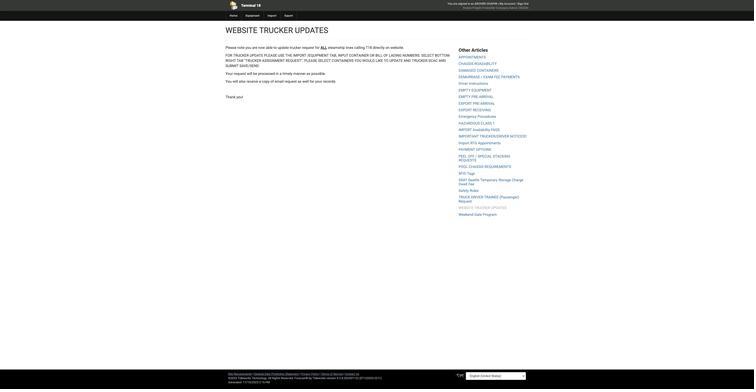 Task type: vqa. For each thing, say whether or not it's contained in the screenshot.
Rights
yes



Task type: locate. For each thing, give the bounding box(es) containing it.
empty down empty equipment link at the right top of page
[[459, 95, 471, 99]]

0 vertical spatial select
[[421, 53, 434, 57]]

seattle
[[468, 178, 479, 182]]

1 vertical spatial import
[[459, 141, 470, 145]]

chassis up tags
[[469, 165, 484, 169]]

export up export receiving 'link'
[[459, 101, 472, 106]]

will
[[247, 72, 252, 76], [233, 79, 238, 84]]

1 vertical spatial are
[[252, 46, 257, 50]]

pre- down empty pre-arrival link
[[473, 101, 481, 106]]

1 vertical spatial in
[[276, 72, 279, 76]]

as up well at the top of page
[[307, 72, 310, 76]]

/equipment
[[307, 53, 329, 57]]

1 vertical spatial select
[[318, 59, 331, 63]]

equipment
[[246, 14, 260, 17]]

1 horizontal spatial import
[[459, 128, 472, 132]]

1 vertical spatial will
[[233, 79, 238, 84]]

1 horizontal spatial in
[[468, 2, 470, 5]]

0 horizontal spatial updates
[[295, 26, 328, 35]]

import up important at the top of page
[[459, 128, 472, 132]]

1 horizontal spatial /
[[481, 75, 483, 79]]

0 vertical spatial for
[[315, 46, 320, 50]]

| up forecast®
[[300, 373, 300, 376]]

to
[[384, 59, 389, 63]]

my
[[500, 2, 504, 5]]

of up version
[[330, 373, 333, 376]]

please down /equipment
[[304, 59, 317, 63]]

website.
[[391, 46, 404, 50]]

copy
[[262, 79, 270, 84]]

terms
[[321, 373, 329, 376]]

0 horizontal spatial are
[[252, 46, 257, 50]]

1 horizontal spatial select
[[421, 53, 434, 57]]

storage
[[499, 178, 511, 182]]

0 vertical spatial update
[[250, 53, 263, 57]]

1 horizontal spatial website
[[459, 206, 474, 210]]

are right you
[[252, 46, 257, 50]]

in inside you are signed in as archer chapin | my account | sign out broker/freight forwarder company admin (58204)
[[468, 2, 470, 5]]

rights
[[272, 377, 280, 380]]

a left copy in the left of the page
[[259, 79, 261, 84]]

for right well at the top of page
[[310, 79, 314, 84]]

1 vertical spatial of
[[330, 373, 333, 376]]

1 vertical spatial for
[[310, 79, 314, 84]]

0 vertical spatial chassis
[[459, 62, 474, 66]]

1 horizontal spatial please
[[304, 59, 317, 63]]

website down home link
[[226, 26, 258, 35]]

procedures
[[478, 115, 496, 119]]

you for you will also receive a copy of email request as well for your records.
[[226, 79, 232, 84]]

request
[[459, 199, 472, 203]]

technology.
[[252, 377, 267, 380]]

calling
[[354, 46, 365, 50]]

|
[[498, 2, 499, 5], [516, 2, 517, 5], [253, 373, 253, 376], [300, 373, 300, 376], [320, 373, 320, 376], [344, 373, 344, 376]]

/ left exam
[[481, 75, 483, 79]]

updates
[[295, 26, 328, 35], [491, 206, 507, 210]]

you!
[[236, 95, 243, 99]]

select
[[421, 53, 434, 57], [318, 59, 331, 63]]

0 vertical spatial updates
[[295, 26, 328, 35]]

select down /equipment
[[318, 59, 331, 63]]

you down your
[[226, 79, 232, 84]]

2 horizontal spatial as
[[471, 2, 474, 5]]

right
[[226, 59, 236, 63]]

0 horizontal spatial and
[[404, 59, 411, 63]]

emergency
[[459, 115, 477, 119]]

of inside site requirements | general data protection statement | privacy policy | terms of service | contact us ©2023 tideworks technology. all rights reserved. forecast® by tideworks version 9.5.0.202307122 (07122023-2211) generated: 17/10/2023 2:19 pm
[[330, 373, 333, 376]]

1 empty from the top
[[459, 88, 471, 92]]

0 vertical spatial you
[[448, 2, 453, 5]]

0 horizontal spatial as
[[298, 79, 302, 84]]

terminal 18 link
[[226, 0, 347, 11]]

1 horizontal spatial you
[[448, 2, 453, 5]]

site requirements | general data protection statement | privacy policy | terms of service | contact us ©2023 tideworks technology. all rights reserved. forecast® by tideworks version 9.5.0.202307122 (07122023-2211) generated: 17/10/2023 2:19 pm
[[228, 373, 382, 384]]

0 horizontal spatial import
[[293, 53, 306, 57]]

0 vertical spatial in
[[468, 2, 470, 5]]

pool
[[459, 165, 468, 169]]

use
[[278, 53, 285, 57]]

sign out link
[[517, 2, 529, 5]]

will left be
[[247, 72, 252, 76]]

chassis up damaged
[[459, 62, 474, 66]]

select up scac at the right top of page
[[421, 53, 434, 57]]

0 horizontal spatial update
[[250, 53, 263, 57]]

request up /equipment
[[302, 46, 314, 50]]

1 vertical spatial update
[[389, 59, 403, 63]]

tideworks
[[312, 377, 326, 380]]

your
[[226, 72, 233, 76]]

| left sign at the top right of page
[[516, 2, 517, 5]]

arrival down "equipment"
[[479, 95, 494, 99]]

1 vertical spatial you
[[226, 79, 232, 84]]

terminal 18
[[241, 3, 261, 8]]

| left general
[[253, 373, 253, 376]]

site requirements link
[[228, 373, 252, 376]]

0 vertical spatial please
[[264, 53, 277, 57]]

are
[[453, 2, 458, 5], [252, 46, 257, 50]]

1 horizontal spatial as
[[307, 72, 310, 76]]

trucker inside other articles appointments chassis roadability damaged containers demurrage / exam fee payments driver instructions empty equipment empty pre-arrival export pre-arrival export receiving emergency procedures hazardous class 1 import availability faqs important trucker/driver notices!! import rtg appointments payment options peel off / special stacking requests pool chassis requirements rfid tags ssat seattle temporary storage charge dwell fee safety rules truck driver trainee (passenger) request website trucker updates weekend gate program
[[474, 206, 490, 210]]

of right copy in the left of the page
[[271, 79, 274, 84]]

you inside you are signed in as archer chapin | my account | sign out broker/freight forwarder company admin (58204)
[[448, 2, 453, 5]]

0 vertical spatial arrival
[[479, 95, 494, 99]]

1 vertical spatial as
[[307, 72, 310, 76]]

notices!!
[[510, 134, 527, 139]]

export
[[459, 101, 472, 106], [459, 108, 472, 112]]

0 vertical spatial containers
[[332, 59, 354, 63]]

and down numbers. on the top of page
[[404, 59, 411, 63]]

timely
[[283, 72, 292, 76]]

1 horizontal spatial are
[[453, 2, 458, 5]]

also
[[239, 79, 246, 84]]

reserved.
[[281, 377, 294, 380]]

| up 9.5.0.202307122
[[344, 373, 344, 376]]

empty down the driver at the right
[[459, 88, 471, 92]]

to
[[274, 46, 277, 50]]

a left timely
[[280, 72, 282, 76]]

containers down input
[[332, 59, 354, 63]]

like
[[376, 59, 383, 63]]

trucker up tab in the left top of the page
[[233, 53, 249, 57]]

request up also
[[234, 72, 246, 76]]

please up assignment
[[264, 53, 277, 57]]

0 vertical spatial empty
[[459, 88, 471, 92]]

0 horizontal spatial please
[[264, 53, 277, 57]]

payment
[[459, 148, 475, 152]]

trucker up gate
[[474, 206, 490, 210]]

1 vertical spatial empty
[[459, 95, 471, 99]]

please
[[226, 46, 236, 50]]

website up weekend
[[459, 206, 474, 210]]

contact
[[345, 373, 355, 376]]

empty equipment link
[[459, 88, 492, 92]]

payments
[[501, 75, 520, 79]]

0 horizontal spatial website
[[226, 26, 258, 35]]

request down timely
[[285, 79, 297, 84]]

(58204)
[[518, 6, 529, 10]]

are left signed
[[453, 2, 458, 5]]

as up broker/freight
[[471, 2, 474, 5]]

1 vertical spatial a
[[259, 79, 261, 84]]

account
[[504, 2, 515, 5]]

note
[[237, 46, 245, 50]]

ssat
[[459, 178, 467, 182]]

contact us link
[[345, 373, 359, 376]]

0 horizontal spatial for
[[310, 79, 314, 84]]

0 vertical spatial request
[[302, 46, 314, 50]]

export up emergency
[[459, 108, 472, 112]]

0 vertical spatial import
[[293, 53, 306, 57]]

import up the "payment"
[[459, 141, 470, 145]]

will left also
[[233, 79, 238, 84]]

in up email
[[276, 72, 279, 76]]

0 vertical spatial export
[[459, 101, 472, 106]]

forwarder
[[482, 6, 496, 10]]

0 horizontal spatial containers
[[332, 59, 354, 63]]

0 vertical spatial a
[[280, 72, 282, 76]]

pm
[[265, 381, 270, 384]]

forecast®
[[295, 377, 308, 380]]

home link
[[226, 11, 241, 21]]

containers inside for trucker update please use the import /equipment tab, input container or bill of lading numbers. select bottom right tab "trucker assignment request". please select containers you would like to update and trucker scac and submit save/send
[[332, 59, 354, 63]]

0 vertical spatial of
[[271, 79, 274, 84]]

numbers.
[[403, 53, 421, 57]]

0 vertical spatial as
[[471, 2, 474, 5]]

2 vertical spatial as
[[298, 79, 302, 84]]

update
[[250, 53, 263, 57], [389, 59, 403, 63]]

0 horizontal spatial import
[[268, 14, 276, 17]]

0 vertical spatial /
[[481, 75, 483, 79]]

update down lading
[[389, 59, 403, 63]]

1 horizontal spatial and
[[439, 59, 446, 63]]

us
[[356, 373, 359, 376]]

1 and from the left
[[404, 59, 411, 63]]

and
[[404, 59, 411, 63], [439, 59, 446, 63]]

site
[[228, 373, 233, 376]]

updates up the program
[[491, 206, 507, 210]]

home
[[230, 14, 238, 17]]

0 vertical spatial are
[[453, 2, 458, 5]]

and down "bottom"
[[439, 59, 446, 63]]

import inside other articles appointments chassis roadability damaged containers demurrage / exam fee payments driver instructions empty equipment empty pre-arrival export pre-arrival export receiving emergency procedures hazardous class 1 import availability faqs important trucker/driver notices!! import rtg appointments payment options peel off / special stacking requests pool chassis requirements rfid tags ssat seattle temporary storage charge dwell fee safety rules truck driver trainee (passenger) request website trucker updates weekend gate program
[[459, 141, 470, 145]]

/ right off
[[475, 154, 477, 158]]

dwell
[[459, 182, 468, 186]]

possible.
[[311, 72, 326, 76]]

1 horizontal spatial a
[[280, 72, 282, 76]]

0 horizontal spatial a
[[259, 79, 261, 84]]

1 vertical spatial updates
[[491, 206, 507, 210]]

1 horizontal spatial will
[[247, 72, 252, 76]]

containers
[[332, 59, 354, 63], [477, 68, 499, 72]]

lading
[[389, 53, 402, 57]]

1 horizontal spatial import
[[459, 141, 470, 145]]

in up broker/freight
[[468, 2, 470, 5]]

by
[[309, 377, 312, 380]]

1 vertical spatial arrival
[[481, 101, 495, 106]]

1 vertical spatial website
[[459, 206, 474, 210]]

directly
[[373, 46, 385, 50]]

containers up exam
[[477, 68, 499, 72]]

arrival up receiving
[[481, 101, 495, 106]]

2 empty from the top
[[459, 95, 471, 99]]

import up the website trucker updates
[[268, 14, 276, 17]]

2 export from the top
[[459, 108, 472, 112]]

for left all
[[315, 46, 320, 50]]

company
[[496, 6, 509, 10]]

scac
[[429, 59, 438, 63]]

1 vertical spatial export
[[459, 108, 472, 112]]

0 horizontal spatial request
[[234, 72, 246, 76]]

would
[[362, 59, 375, 63]]

0 horizontal spatial /
[[475, 154, 477, 158]]

driver
[[459, 82, 468, 86]]

import up request".
[[293, 53, 306, 57]]

1 vertical spatial import
[[459, 128, 472, 132]]

privacy policy link
[[301, 373, 319, 376]]

as left well at the top of page
[[298, 79, 302, 84]]

1 vertical spatial please
[[304, 59, 317, 63]]

1 horizontal spatial of
[[330, 373, 333, 376]]

0 horizontal spatial you
[[226, 79, 232, 84]]

you are signed in as archer chapin | my account | sign out broker/freight forwarder company admin (58204)
[[448, 2, 529, 10]]

damaged
[[459, 68, 476, 72]]

trucker
[[290, 46, 301, 50]]

1 horizontal spatial updates
[[491, 206, 507, 210]]

1 vertical spatial containers
[[477, 68, 499, 72]]

1 horizontal spatial containers
[[477, 68, 499, 72]]

0 horizontal spatial will
[[233, 79, 238, 84]]

updates up please note you are now able to update trucker request for all steamship lines calling t18 directly on website.
[[295, 26, 328, 35]]

1 horizontal spatial request
[[285, 79, 297, 84]]

pre- down empty equipment link at the right top of page
[[472, 95, 479, 99]]

update up "trucker
[[250, 53, 263, 57]]

0 horizontal spatial of
[[271, 79, 274, 84]]

processed
[[258, 72, 275, 76]]

you left signed
[[448, 2, 453, 5]]



Task type: describe. For each thing, give the bounding box(es) containing it.
of
[[384, 53, 388, 57]]

please note you are now able to update trucker request for all steamship lines calling t18 directly on website.
[[226, 46, 404, 50]]

1 export from the top
[[459, 101, 472, 106]]

you
[[355, 59, 362, 63]]

on
[[386, 46, 390, 50]]

now
[[258, 46, 265, 50]]

0 horizontal spatial in
[[276, 72, 279, 76]]

pool chassis requirements link
[[459, 165, 511, 169]]

import rtg appointments link
[[459, 141, 501, 145]]

statement
[[285, 373, 299, 376]]

charge
[[512, 178, 524, 182]]

as for well
[[298, 79, 302, 84]]

t18
[[366, 46, 372, 50]]

steamship
[[328, 46, 345, 50]]

general
[[254, 373, 264, 376]]

program
[[483, 212, 497, 217]]

rtg
[[470, 141, 477, 145]]

assignment
[[262, 59, 285, 63]]

all
[[321, 46, 327, 50]]

equipment
[[472, 88, 492, 92]]

manner
[[293, 72, 306, 76]]

empty pre-arrival link
[[459, 95, 494, 99]]

chassis roadability link
[[459, 62, 497, 66]]

updates inside other articles appointments chassis roadability damaged containers demurrage / exam fee payments driver instructions empty equipment empty pre-arrival export pre-arrival export receiving emergency procedures hazardous class 1 import availability faqs important trucker/driver notices!! import rtg appointments payment options peel off / special stacking requests pool chassis requirements rfid tags ssat seattle temporary storage charge dwell fee safety rules truck driver trainee (passenger) request website trucker updates weekend gate program
[[491, 206, 507, 210]]

| left 'my'
[[498, 2, 499, 5]]

as for possible.
[[307, 72, 310, 76]]

2 horizontal spatial request
[[302, 46, 314, 50]]

import link
[[264, 11, 280, 21]]

well
[[302, 79, 309, 84]]

1 horizontal spatial update
[[389, 59, 403, 63]]

17/10/2023
[[243, 381, 258, 384]]

terminal
[[241, 3, 256, 8]]

policy
[[311, 373, 319, 376]]

1 vertical spatial /
[[475, 154, 477, 158]]

email
[[275, 79, 284, 84]]

bottom
[[435, 53, 450, 57]]

you
[[245, 46, 251, 50]]

protection
[[271, 373, 285, 376]]

export
[[285, 14, 293, 17]]

truck driver trainee (passenger) request link
[[459, 195, 519, 203]]

off
[[468, 154, 475, 158]]

website inside other articles appointments chassis roadability damaged containers demurrage / exam fee payments driver instructions empty equipment empty pre-arrival export pre-arrival export receiving emergency procedures hazardous class 1 import availability faqs important trucker/driver notices!! import rtg appointments payment options peel off / special stacking requests pool chassis requirements rfid tags ssat seattle temporary storage charge dwell fee safety rules truck driver trainee (passenger) request website trucker updates weekend gate program
[[459, 206, 474, 210]]

you for you are signed in as archer chapin | my account | sign out broker/freight forwarder company admin (58204)
[[448, 2, 453, 5]]

the
[[285, 53, 292, 57]]

1 vertical spatial chassis
[[469, 165, 484, 169]]

damaged containers link
[[459, 68, 499, 72]]

demurrage
[[459, 75, 480, 79]]

2 vertical spatial request
[[285, 79, 297, 84]]

requirements
[[234, 373, 252, 376]]

availability
[[473, 128, 490, 132]]

hazardous
[[459, 121, 480, 125]]

as inside you are signed in as archer chapin | my account | sign out broker/freight forwarder company admin (58204)
[[471, 2, 474, 5]]

export link
[[280, 11, 297, 21]]

0 vertical spatial website
[[226, 26, 258, 35]]

1 vertical spatial request
[[234, 72, 246, 76]]

tags
[[467, 171, 475, 176]]

1
[[493, 121, 495, 125]]

import inside other articles appointments chassis roadability damaged containers demurrage / exam fee payments driver instructions empty equipment empty pre-arrival export pre-arrival export receiving emergency procedures hazardous class 1 import availability faqs important trucker/driver notices!! import rtg appointments payment options peel off / special stacking requests pool chassis requirements rfid tags ssat seattle temporary storage charge dwell fee safety rules truck driver trainee (passenger) request website trucker updates weekend gate program
[[459, 128, 472, 132]]

appointments
[[459, 55, 486, 59]]

save/send
[[239, 64, 259, 68]]

sign
[[517, 2, 523, 5]]

update
[[278, 46, 289, 50]]

requirements
[[485, 165, 511, 169]]

request".
[[286, 59, 303, 63]]

privacy
[[301, 373, 310, 376]]

payment options link
[[459, 148, 491, 152]]

articles
[[472, 47, 488, 53]]

2 and from the left
[[439, 59, 446, 63]]

| up tideworks
[[320, 373, 320, 376]]

containers inside other articles appointments chassis roadability damaged containers demurrage / exam fee payments driver instructions empty equipment empty pre-arrival export pre-arrival export receiving emergency procedures hazardous class 1 import availability faqs important trucker/driver notices!! import rtg appointments payment options peel off / special stacking requests pool chassis requirements rfid tags ssat seattle temporary storage charge dwell fee safety rules truck driver trainee (passenger) request website trucker updates weekend gate program
[[477, 68, 499, 72]]

0 vertical spatial pre-
[[472, 95, 479, 99]]

trucker down numbers. on the top of page
[[412, 59, 428, 63]]

0 horizontal spatial select
[[318, 59, 331, 63]]

(07122023-
[[359, 377, 374, 380]]

safety rules link
[[459, 189, 479, 193]]

instructions
[[469, 82, 488, 86]]

admin
[[509, 6, 518, 10]]

receive
[[247, 79, 258, 84]]

hazardous class 1 link
[[459, 121, 495, 125]]

temporary
[[480, 178, 498, 182]]

emergency procedures link
[[459, 115, 496, 119]]

able
[[266, 46, 273, 50]]

general data protection statement link
[[254, 373, 299, 376]]

lines
[[346, 46, 353, 50]]

bill
[[375, 53, 383, 57]]

roadability
[[474, 62, 497, 66]]

special
[[478, 154, 492, 158]]

important trucker/driver notices!! link
[[459, 134, 527, 139]]

rfid tags link
[[459, 171, 475, 176]]

ssat seattle temporary storage charge dwell fee link
[[459, 178, 524, 186]]

for trucker update please use the import /equipment tab, input container or bill of lading numbers. select bottom right tab "trucker assignment request". please select containers you would like to update and trucker scac and submit save/send
[[226, 53, 450, 68]]

other
[[459, 47, 470, 53]]

peel
[[459, 154, 467, 158]]

"trucker
[[244, 59, 261, 63]]

(passenger)
[[500, 195, 519, 199]]

driver instructions link
[[459, 82, 488, 86]]

rules
[[470, 189, 479, 193]]

version
[[327, 377, 336, 380]]

0 vertical spatial will
[[247, 72, 252, 76]]

you will also receive a copy of email request as well for your records.
[[226, 79, 336, 84]]

import inside for trucker update please use the import /equipment tab, input container or bill of lading numbers. select bottom right tab "trucker assignment request". please select containers you would like to update and trucker scac and submit save/send
[[293, 53, 306, 57]]

trucker down import link
[[259, 26, 293, 35]]

1 horizontal spatial for
[[315, 46, 320, 50]]

receiving
[[473, 108, 491, 112]]

export pre-arrival link
[[459, 101, 495, 106]]

1 vertical spatial pre-
[[473, 101, 481, 106]]

faqs
[[491, 128, 500, 132]]

terms of service link
[[321, 373, 343, 376]]

0 vertical spatial import
[[268, 14, 276, 17]]

container
[[349, 53, 369, 57]]

are inside you are signed in as archer chapin | my account | sign out broker/freight forwarder company admin (58204)
[[453, 2, 458, 5]]

data
[[265, 373, 271, 376]]

18
[[257, 3, 261, 8]]

appointments link
[[459, 55, 486, 59]]

submit
[[226, 64, 239, 68]]



